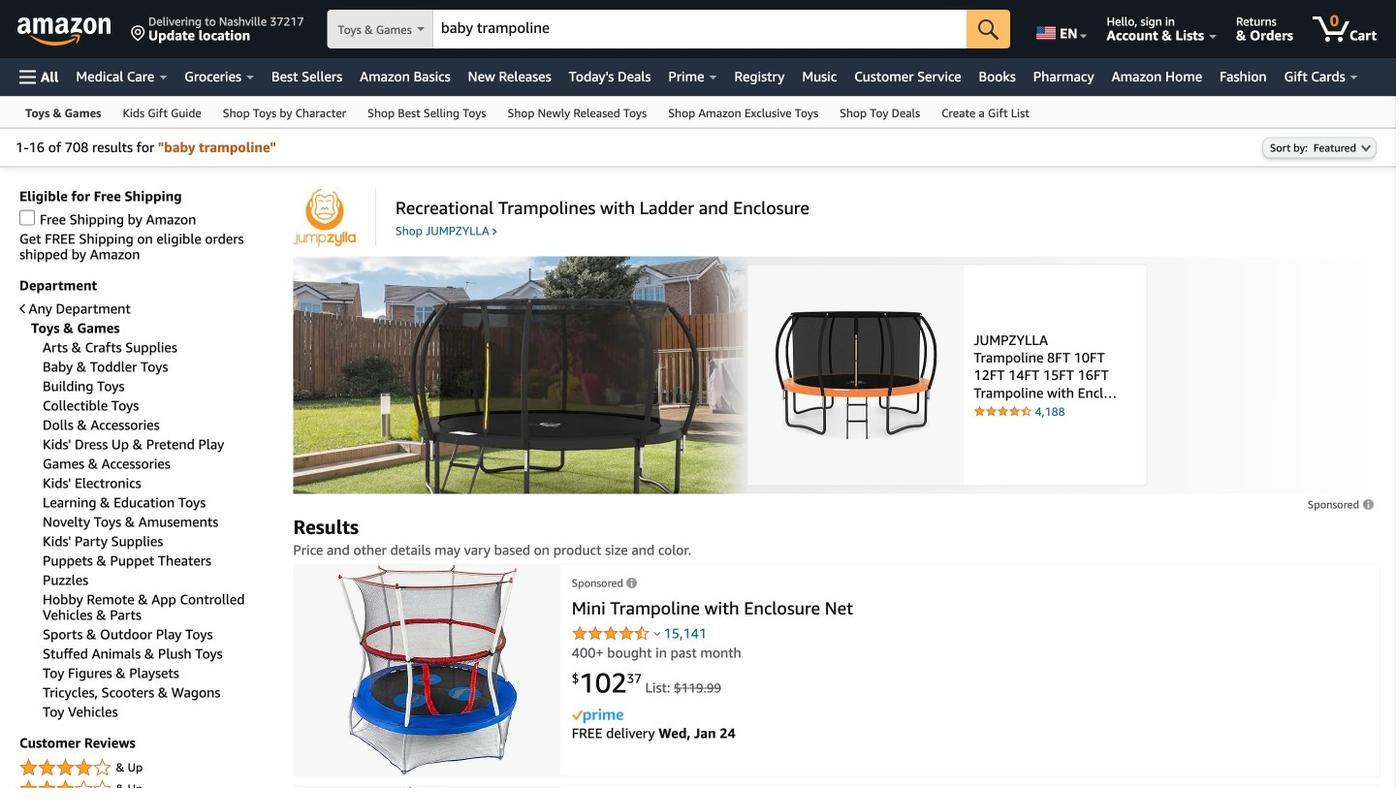 Task type: vqa. For each thing, say whether or not it's contained in the screenshot.
the Sponsored Ad - Skywalker Trampolines Mini Trampoline with Enclosure Net image
yes



Task type: locate. For each thing, give the bounding box(es) containing it.
sponsored ad - trampoline for kids, telawah adjustable toddler trampoline, indoor/outdoor mini baby trampoline with enclos... image
[[331, 786, 524, 788]]

none submit inside navigation navigation
[[967, 10, 1011, 48]]

free delivery wed, jan 24 element
[[572, 725, 736, 741]]

4 stars & up element
[[19, 757, 274, 780]]

sponsored ad - skywalker trampolines mini trampoline with enclosure net image
[[337, 565, 517, 776]]

None submit
[[967, 10, 1011, 48]]

amazon prime image
[[572, 709, 623, 724]]

None search field
[[327, 10, 1011, 50]]



Task type: describe. For each thing, give the bounding box(es) containing it.
navigation navigation
[[0, 0, 1396, 128]]

Search Amazon text field
[[433, 11, 967, 48]]

amazon image
[[17, 17, 112, 47]]

checkbox image
[[19, 210, 35, 225]]

3 stars & up element
[[19, 778, 274, 788]]

popover image
[[654, 631, 661, 636]]

none search field inside navigation navigation
[[327, 10, 1011, 50]]

dropdown image
[[1362, 144, 1371, 152]]



